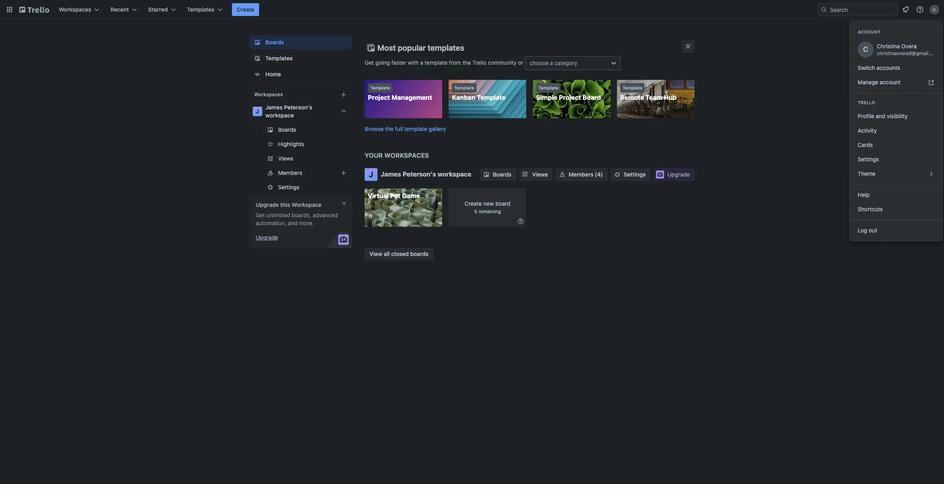 Task type: vqa. For each thing, say whether or not it's contained in the screenshot.
Project management Icon
no



Task type: locate. For each thing, give the bounding box(es) containing it.
and down boards,
[[288, 220, 298, 227]]

1 horizontal spatial c
[[933, 7, 936, 12]]

settings up theme
[[858, 156, 879, 163]]

boards link up templates link
[[250, 35, 352, 50]]

0 horizontal spatial workspace
[[266, 112, 294, 119]]

1 vertical spatial c
[[864, 45, 869, 54]]

settings
[[858, 156, 879, 163], [624, 171, 646, 178], [278, 184, 300, 191]]

0 horizontal spatial members
[[278, 170, 303, 176]]

profile and visibility link
[[850, 109, 943, 124]]

template
[[370, 85, 390, 90], [455, 85, 474, 90], [539, 85, 558, 90], [623, 85, 643, 90], [477, 94, 506, 101]]

template
[[425, 59, 448, 66], [405, 125, 427, 132]]

a
[[420, 59, 423, 66], [550, 60, 553, 66]]

create inside create button
[[237, 6, 254, 13]]

1 horizontal spatial views link
[[520, 168, 553, 181]]

template down templates
[[425, 59, 448, 66]]

0 notifications image
[[901, 5, 911, 14]]

recent button
[[106, 3, 142, 16]]

sm image
[[614, 171, 622, 179]]

1 vertical spatial james peterson's workspace
[[381, 171, 471, 178]]

0 horizontal spatial project
[[368, 94, 390, 101]]

boards link up the board on the top right of page
[[480, 168, 516, 181]]

2 vertical spatial settings
[[278, 184, 300, 191]]

5
[[475, 209, 477, 215]]

boards link up highlights link
[[250, 124, 352, 136]]

template for simple
[[539, 85, 558, 90]]

boards link for views
[[480, 168, 516, 181]]

1 horizontal spatial christina overa (christinaovera) image
[[930, 5, 940, 14]]

manage account link
[[850, 75, 943, 90]]

0 horizontal spatial c
[[864, 45, 869, 54]]

and inside upgrade this workspace get unlimited boards, advanced automation, and more.
[[288, 220, 298, 227]]

boards
[[410, 251, 429, 258]]

templates right starred dropdown button
[[187, 6, 214, 13]]

template for kanban
[[455, 85, 474, 90]]

get inside upgrade this workspace get unlimited boards, advanced automation, and more.
[[256, 212, 265, 219]]

0 vertical spatial james
[[266, 104, 283, 111]]

create
[[237, 6, 254, 13], [465, 200, 482, 207]]

accounts
[[877, 64, 901, 71]]

the right the from on the left of the page
[[463, 59, 471, 66]]

0 vertical spatial the
[[463, 59, 471, 66]]

project left board
[[559, 94, 581, 101]]

2 horizontal spatial settings link
[[850, 152, 943, 167]]

members for members (4)
[[569, 171, 594, 178]]

template right 'full'
[[405, 125, 427, 132]]

0 vertical spatial and
[[876, 113, 886, 120]]

a right the "choose"
[[550, 60, 553, 66]]

workspaces
[[59, 6, 91, 13], [254, 92, 283, 98]]

log out button
[[850, 224, 943, 238]]

kanban
[[452, 94, 476, 101]]

remaining
[[479, 209, 501, 215]]

template for project
[[370, 85, 390, 90]]

james
[[266, 104, 283, 111], [381, 171, 401, 178]]

2 project from the left
[[559, 94, 581, 101]]

1 vertical spatial workspaces
[[254, 92, 283, 98]]

1 vertical spatial create
[[465, 200, 482, 207]]

members link
[[250, 167, 360, 180]]

0 horizontal spatial workspaces
[[59, 6, 91, 13]]

create inside create new board 5 remaining
[[465, 200, 482, 207]]

(4)
[[595, 171, 603, 178]]

1 vertical spatial views
[[532, 171, 548, 178]]

manage
[[858, 79, 879, 86]]

settings up this
[[278, 184, 300, 191]]

0 vertical spatial james peterson's workspace
[[266, 104, 313, 119]]

highlights link
[[250, 138, 352, 151]]

1 horizontal spatial upgrade button
[[654, 168, 695, 181]]

members left (4)
[[569, 171, 594, 178]]

c
[[933, 7, 936, 12], [864, 45, 869, 54]]

1 horizontal spatial workspaces
[[254, 92, 283, 98]]

peterson's down the home link
[[284, 104, 313, 111]]

1 vertical spatial upgrade
[[256, 202, 279, 208]]

c down "account"
[[864, 45, 869, 54]]

template up remote
[[623, 85, 643, 90]]

settings link for james peterson's workspace
[[611, 168, 651, 181]]

boards right board image
[[266, 39, 284, 46]]

more.
[[299, 220, 314, 227]]

1 vertical spatial get
[[256, 212, 265, 219]]

0 horizontal spatial create
[[237, 6, 254, 13]]

james down your workspaces
[[381, 171, 401, 178]]

theme button
[[850, 167, 943, 181]]

boards,
[[292, 212, 311, 219]]

account
[[880, 79, 901, 86]]

0 vertical spatial peterson's
[[284, 104, 313, 111]]

0 horizontal spatial settings link
[[250, 181, 352, 194]]

1 horizontal spatial a
[[550, 60, 553, 66]]

full
[[395, 125, 403, 132]]

template remote team hub
[[621, 85, 677, 101]]

0 horizontal spatial templates
[[187, 6, 214, 13]]

home link
[[250, 67, 352, 82]]

c button
[[929, 3, 941, 16]]

log out
[[858, 227, 878, 234]]

team
[[646, 94, 663, 101]]

c inside button
[[933, 7, 936, 12]]

templates up home
[[266, 55, 293, 62]]

settings link right (4)
[[611, 168, 651, 181]]

c for christina overa (christinaovera) "image" inside the the c button
[[933, 7, 936, 12]]

0 horizontal spatial get
[[256, 212, 265, 219]]

template up simple
[[539, 85, 558, 90]]

0 vertical spatial templates
[[187, 6, 214, 13]]

profile and visibility
[[858, 113, 908, 120]]

1 horizontal spatial project
[[559, 94, 581, 101]]

workspaces
[[384, 152, 429, 159]]

0 horizontal spatial trello
[[472, 59, 487, 66]]

christina overa (christinaovera) image down "account"
[[858, 42, 874, 58]]

2 vertical spatial boards link
[[480, 168, 516, 181]]

1 horizontal spatial and
[[876, 113, 886, 120]]

closed
[[391, 251, 409, 258]]

0 vertical spatial settings
[[858, 156, 879, 163]]

0 horizontal spatial and
[[288, 220, 298, 227]]

0 horizontal spatial a
[[420, 59, 423, 66]]

1 horizontal spatial get
[[365, 59, 374, 66]]

1 horizontal spatial settings link
[[611, 168, 651, 181]]

home image
[[253, 70, 262, 79]]

management
[[392, 94, 432, 101]]

help
[[858, 192, 870, 198]]

1 vertical spatial settings
[[624, 171, 646, 178]]

1 vertical spatial james
[[381, 171, 401, 178]]

automation,
[[256, 220, 287, 227]]

1 project from the left
[[368, 94, 390, 101]]

c right open information menu image
[[933, 7, 936, 12]]

christina overa (christinaovera) image inside the c button
[[930, 5, 940, 14]]

trello up 'profile'
[[858, 100, 876, 105]]

overa
[[902, 43, 917, 50]]

0 vertical spatial c
[[933, 7, 936, 12]]

browse the full template gallery
[[365, 125, 446, 132]]

0 horizontal spatial upgrade button
[[256, 234, 278, 242]]

Search field
[[828, 4, 898, 16]]

the
[[463, 59, 471, 66], [385, 125, 394, 132]]

remote
[[621, 94, 644, 101]]

create button
[[232, 3, 259, 16]]

0 vertical spatial upgrade
[[668, 171, 690, 178]]

primary element
[[0, 0, 945, 19]]

and inside "link"
[[876, 113, 886, 120]]

1 vertical spatial upgrade button
[[256, 234, 278, 242]]

0 vertical spatial j
[[256, 108, 259, 115]]

2 vertical spatial boards
[[493, 171, 512, 178]]

template up kanban
[[455, 85, 474, 90]]

templates button
[[182, 3, 227, 16]]

template right kanban
[[477, 94, 506, 101]]

2 horizontal spatial sm image
[[559, 171, 567, 179]]

2 horizontal spatial settings
[[858, 156, 879, 163]]

template for remote
[[623, 85, 643, 90]]

0 horizontal spatial j
[[256, 108, 259, 115]]

board image
[[253, 38, 262, 47]]

recent
[[110, 6, 129, 13]]

theme
[[858, 170, 876, 177]]

your workspaces
[[365, 152, 429, 159]]

christina overa (christinaovera) image
[[930, 5, 940, 14], [858, 42, 874, 58]]

1 horizontal spatial workspace
[[438, 171, 471, 178]]

j right forward image
[[369, 170, 374, 179]]

workspaces button
[[54, 3, 104, 16]]

upgrade inside button
[[668, 171, 690, 178]]

starred button
[[143, 3, 181, 16]]

create up 5
[[465, 200, 482, 207]]

upgrade button
[[654, 168, 695, 181], [256, 234, 278, 242]]

add image
[[339, 168, 349, 178]]

activity
[[858, 127, 877, 134]]

c for christina overa (christinaovera) "image" to the left
[[864, 45, 869, 54]]

upgrade
[[668, 171, 690, 178], [256, 202, 279, 208], [256, 234, 278, 241]]

a right with
[[420, 59, 423, 66]]

peterson's
[[284, 104, 313, 111], [403, 171, 436, 178]]

1 vertical spatial peterson's
[[403, 171, 436, 178]]

get up automation,
[[256, 212, 265, 219]]

1 vertical spatial templates
[[266, 55, 293, 62]]

j down home icon
[[256, 108, 259, 115]]

0 vertical spatial boards
[[266, 39, 284, 46]]

1 horizontal spatial members
[[569, 171, 594, 178]]

template inside the template remote team hub
[[623, 85, 643, 90]]

project inside template simple project board
[[559, 94, 581, 101]]

create a workspace image
[[339, 90, 349, 100]]

get left going
[[365, 59, 374, 66]]

1 vertical spatial christina overa (christinaovera) image
[[858, 42, 874, 58]]

trello left community
[[472, 59, 487, 66]]

1 vertical spatial settings link
[[611, 168, 651, 181]]

christina overa (christinaovera) image right open information menu image
[[930, 5, 940, 14]]

james peterson's workspace up game
[[381, 171, 471, 178]]

views for the bottommost views link
[[532, 171, 548, 178]]

james peterson's workspace up highlights
[[266, 104, 313, 119]]

boards link
[[250, 35, 352, 50], [250, 124, 352, 136], [480, 168, 516, 181]]

1 horizontal spatial j
[[369, 170, 374, 179]]

views
[[278, 155, 294, 162], [532, 171, 548, 178]]

template inside template simple project board
[[539, 85, 558, 90]]

settings link down activity 'link'
[[850, 152, 943, 167]]

boards up highlights
[[278, 126, 297, 133]]

1 vertical spatial boards link
[[250, 124, 352, 136]]

members
[[278, 170, 303, 176], [569, 171, 594, 178]]

template inside template project management
[[370, 85, 390, 90]]

1 horizontal spatial james
[[381, 171, 401, 178]]

0 vertical spatial workspaces
[[59, 6, 91, 13]]

1 vertical spatial boards
[[278, 126, 297, 133]]

0 vertical spatial christina overa (christinaovera) image
[[930, 5, 940, 14]]

peterson's down workspaces
[[403, 171, 436, 178]]

view all closed boards
[[370, 251, 429, 258]]

james down home
[[266, 104, 283, 111]]

shortcuts button
[[850, 202, 943, 217]]

choose a category
[[530, 60, 578, 66]]

settings for james peterson's workspace's settings link
[[624, 171, 646, 178]]

template down going
[[370, 85, 390, 90]]

browse the full template gallery link
[[365, 125, 446, 132]]

trello
[[472, 59, 487, 66], [858, 100, 876, 105]]

game
[[402, 192, 420, 199]]

settings right sm icon
[[624, 171, 646, 178]]

project
[[368, 94, 390, 101], [559, 94, 581, 101]]

browse
[[365, 125, 384, 132]]

0 horizontal spatial settings
[[278, 184, 300, 191]]

members down highlights
[[278, 170, 303, 176]]

profile
[[858, 113, 875, 120]]

and right 'profile'
[[876, 113, 886, 120]]

1 vertical spatial trello
[[858, 100, 876, 105]]

1 vertical spatial the
[[385, 125, 394, 132]]

1 horizontal spatial the
[[463, 59, 471, 66]]

0 horizontal spatial views link
[[250, 152, 352, 165]]

1 vertical spatial and
[[288, 220, 298, 227]]

1 horizontal spatial views
[[532, 171, 548, 178]]

create up board image
[[237, 6, 254, 13]]

0 horizontal spatial sm image
[[483, 171, 491, 179]]

workspace
[[266, 112, 294, 119], [438, 171, 471, 178]]

0 vertical spatial views
[[278, 155, 294, 162]]

create for create new board 5 remaining
[[465, 200, 482, 207]]

0 horizontal spatial views
[[278, 155, 294, 162]]

visibility
[[887, 113, 908, 120]]

0 vertical spatial create
[[237, 6, 254, 13]]

with
[[408, 59, 419, 66]]

1 horizontal spatial settings
[[624, 171, 646, 178]]

all
[[384, 251, 390, 258]]

settings link for trello
[[850, 152, 943, 167]]

the left 'full'
[[385, 125, 394, 132]]

open information menu image
[[917, 6, 925, 14]]

1 horizontal spatial create
[[465, 200, 482, 207]]

boards up the board on the top right of page
[[493, 171, 512, 178]]

faster
[[392, 59, 406, 66]]

0 vertical spatial settings link
[[850, 152, 943, 167]]

project up browse on the top left of the page
[[368, 94, 390, 101]]

sm image
[[483, 171, 491, 179], [559, 171, 567, 179], [517, 217, 525, 225]]

settings link down members link
[[250, 181, 352, 194]]



Task type: describe. For each thing, give the bounding box(es) containing it.
manage account
[[858, 79, 901, 86]]

2 vertical spatial settings link
[[250, 181, 352, 194]]

members for members
[[278, 170, 303, 176]]

1 horizontal spatial trello
[[858, 100, 876, 105]]

1 vertical spatial workspace
[[438, 171, 471, 178]]

out
[[869, 227, 878, 234]]

highlights
[[278, 141, 305, 148]]

cards link
[[850, 138, 943, 152]]

from
[[449, 59, 461, 66]]

log
[[858, 227, 868, 234]]

create for create
[[237, 6, 254, 13]]

christina overa christinaovera9@gmail.com
[[877, 43, 940, 56]]

virtual pet game link
[[365, 189, 442, 227]]

help link
[[850, 188, 943, 202]]

0 horizontal spatial james peterson's workspace
[[266, 104, 313, 119]]

template simple project board
[[536, 85, 601, 101]]

create new board 5 remaining
[[465, 200, 511, 215]]

board
[[496, 200, 511, 207]]

0 horizontal spatial james
[[266, 104, 283, 111]]

settings for bottommost settings link
[[278, 184, 300, 191]]

boards link for highlights
[[250, 124, 352, 136]]

boards for views
[[493, 171, 512, 178]]

simple
[[536, 94, 558, 101]]

or
[[518, 59, 524, 66]]

0 vertical spatial template
[[425, 59, 448, 66]]

0 horizontal spatial christina overa (christinaovera) image
[[858, 42, 874, 58]]

hub
[[664, 94, 677, 101]]

0 vertical spatial trello
[[472, 59, 487, 66]]

most popular templates
[[378, 43, 465, 52]]

2 vertical spatial upgrade
[[256, 234, 278, 241]]

1 horizontal spatial james peterson's workspace
[[381, 171, 471, 178]]

0 vertical spatial get
[[365, 59, 374, 66]]

virtual
[[368, 192, 389, 199]]

switch accounts
[[858, 64, 901, 71]]

1 horizontal spatial peterson's
[[403, 171, 436, 178]]

get going faster with a template from the trello community or
[[365, 59, 525, 66]]

template kanban template
[[452, 85, 506, 101]]

advanced
[[313, 212, 338, 219]]

new
[[484, 200, 494, 207]]

going
[[376, 59, 390, 66]]

workspaces inside popup button
[[59, 6, 91, 13]]

pet
[[390, 192, 401, 199]]

0 horizontal spatial the
[[385, 125, 394, 132]]

boards for highlights
[[278, 126, 297, 133]]

category
[[555, 60, 578, 66]]

switch
[[858, 64, 875, 71]]

your
[[365, 152, 383, 159]]

this
[[281, 202, 291, 208]]

switch accounts link
[[850, 61, 943, 75]]

1 horizontal spatial templates
[[266, 55, 293, 62]]

0 vertical spatial upgrade button
[[654, 168, 695, 181]]

templates
[[428, 43, 465, 52]]

choose
[[530, 60, 549, 66]]

virtual pet game
[[368, 192, 420, 199]]

christinaovera9@gmail.com
[[877, 50, 940, 56]]

view
[[370, 251, 382, 258]]

search image
[[821, 6, 828, 13]]

account
[[858, 29, 881, 34]]

upgrade this workspace get unlimited boards, advanced automation, and more.
[[256, 202, 338, 227]]

members (4)
[[569, 171, 603, 178]]

template project management
[[368, 85, 432, 101]]

board
[[583, 94, 601, 101]]

unlimited
[[267, 212, 290, 219]]

templates inside dropdown button
[[187, 6, 214, 13]]

activity link
[[850, 124, 943, 138]]

cards
[[858, 142, 873, 148]]

1 vertical spatial template
[[405, 125, 427, 132]]

0 vertical spatial boards link
[[250, 35, 352, 50]]

view all closed boards button
[[365, 248, 434, 261]]

shortcuts
[[858, 206, 883, 213]]

templates link
[[250, 51, 352, 66]]

back to home image
[[19, 3, 49, 16]]

upgrade inside upgrade this workspace get unlimited boards, advanced automation, and more.
[[256, 202, 279, 208]]

forward image
[[350, 168, 360, 178]]

0 vertical spatial views link
[[250, 152, 352, 165]]

christina
[[877, 43, 900, 50]]

template board image
[[253, 54, 262, 63]]

workspace
[[292, 202, 322, 208]]

home
[[266, 71, 281, 78]]

1 horizontal spatial sm image
[[517, 217, 525, 225]]

0 vertical spatial workspace
[[266, 112, 294, 119]]

views for topmost views link
[[278, 155, 294, 162]]

1 vertical spatial j
[[369, 170, 374, 179]]

0 horizontal spatial peterson's
[[284, 104, 313, 111]]

1 vertical spatial views link
[[520, 168, 553, 181]]

community
[[488, 59, 517, 66]]

gallery
[[429, 125, 446, 132]]

popular
[[398, 43, 426, 52]]

project inside template project management
[[368, 94, 390, 101]]



